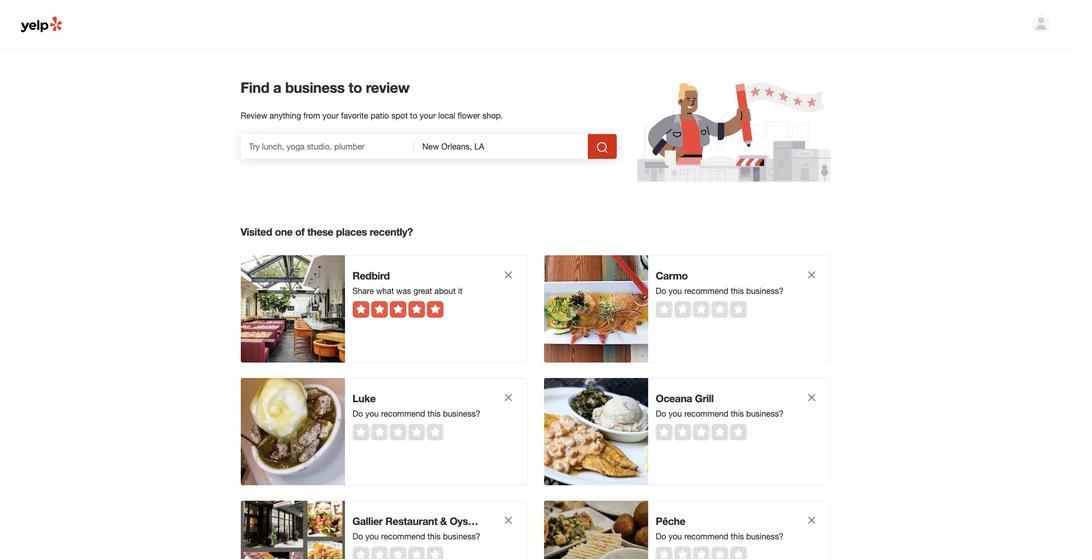 Task type: describe. For each thing, give the bounding box(es) containing it.
this for gallier restaurant & oyster bar
[[428, 532, 441, 541]]

business
[[285, 79, 345, 96]]

search image
[[596, 141, 609, 154]]

recently?
[[370, 225, 413, 238]]

do for oceana grill
[[656, 409, 667, 418]]

none field find
[[249, 141, 406, 152]]

share what was great about it
[[353, 286, 463, 296]]

recommend for oceana grill
[[685, 409, 729, 418]]

0 horizontal spatial to
[[349, 79, 362, 96]]

do you recommend this business? for gallier restaurant & oyster bar
[[353, 532, 481, 541]]

redbird
[[353, 269, 390, 282]]

1 vertical spatial to
[[410, 111, 418, 120]]

recommend for gallier restaurant & oyster bar
[[381, 532, 425, 541]]

photo of oceana grill image
[[544, 378, 648, 486]]

of
[[295, 225, 305, 238]]

photo of pêche image
[[544, 501, 648, 559]]

grill
[[695, 392, 714, 405]]

carmo
[[656, 269, 688, 282]]

recommend for luke
[[381, 409, 425, 418]]

luke
[[353, 392, 376, 405]]

dismiss card image for redbird
[[502, 269, 515, 281]]

restaurant
[[386, 515, 438, 527]]

do for luke
[[353, 409, 363, 418]]

do for carmo
[[656, 286, 667, 296]]

this for pêche
[[731, 532, 744, 541]]

review
[[241, 111, 267, 120]]

carmo link
[[656, 268, 785, 283]]

Near text field
[[423, 141, 580, 152]]

maria w. image
[[1032, 14, 1051, 33]]

dismiss card image for oceana grill
[[806, 392, 818, 404]]

find
[[241, 79, 270, 96]]

spot
[[392, 111, 408, 120]]

do for gallier restaurant & oyster bar
[[353, 532, 363, 541]]

business? for pêche
[[747, 532, 784, 541]]

do you recommend this business? for oceana grill
[[656, 409, 784, 418]]

shop.
[[483, 111, 503, 120]]

recommend for pêche
[[685, 532, 729, 541]]

luke link
[[353, 391, 482, 406]]

2 your from the left
[[420, 111, 436, 120]]

oceana
[[656, 392, 693, 405]]

great
[[414, 286, 432, 296]]

rating element for pêche
[[656, 547, 747, 559]]

one
[[275, 225, 293, 238]]

patio
[[371, 111, 389, 120]]

you for carmo
[[669, 286, 682, 296]]

you for gallier restaurant & oyster bar
[[366, 532, 379, 541]]

gallier restaurant & oyster bar
[[353, 515, 500, 527]]

5 star rating image
[[353, 301, 443, 318]]

dismiss card image for luke
[[502, 392, 515, 404]]



Task type: locate. For each thing, give the bounding box(es) containing it.
business? for oceana grill
[[747, 409, 784, 418]]

none field near
[[423, 141, 580, 152]]

visited one of these places recently?
[[241, 225, 413, 238]]

business? for luke
[[443, 409, 481, 418]]

do down luke
[[353, 409, 363, 418]]

this for luke
[[428, 409, 441, 418]]

recommend down the pêche link
[[685, 532, 729, 541]]

visited
[[241, 225, 272, 238]]

rating element down grill
[[656, 424, 747, 441]]

this down the pêche link
[[731, 532, 744, 541]]

oceana grill link
[[656, 391, 785, 406]]

do down "carmo"
[[656, 286, 667, 296]]

photo of luke image
[[241, 378, 345, 486]]

None field
[[249, 141, 406, 152], [423, 141, 580, 152]]

recommend
[[685, 286, 729, 296], [381, 409, 425, 418], [685, 409, 729, 418], [381, 532, 425, 541], [685, 532, 729, 541]]

do you recommend this business? down the pêche link
[[656, 532, 784, 541]]

about
[[435, 286, 456, 296]]

to right spot on the left top
[[410, 111, 418, 120]]

places
[[336, 225, 367, 238]]

recommend down grill
[[685, 409, 729, 418]]

1 horizontal spatial to
[[410, 111, 418, 120]]

do for pêche
[[656, 532, 667, 541]]

2 none field from the left
[[423, 141, 580, 152]]

pêche
[[656, 515, 686, 527]]

a
[[273, 79, 281, 96]]

rating element for gallier restaurant & oyster bar
[[353, 547, 443, 559]]

photo of redbird image
[[241, 255, 345, 363]]

review anything from your favorite patio spot to your local flower shop.
[[241, 111, 503, 120]]

these
[[307, 225, 333, 238]]

rating element
[[656, 301, 747, 318], [353, 424, 443, 441], [656, 424, 747, 441], [353, 547, 443, 559], [656, 547, 747, 559]]

business? down luke link
[[443, 409, 481, 418]]

recommend down carmo link
[[685, 286, 729, 296]]

Find text field
[[249, 141, 406, 152]]

your right from
[[323, 111, 339, 120]]

recommend down luke link
[[381, 409, 425, 418]]

0 horizontal spatial dismiss card image
[[502, 515, 515, 527]]

to up favorite on the top of page
[[349, 79, 362, 96]]

do you recommend this business? for carmo
[[656, 286, 784, 296]]

do down gallier
[[353, 532, 363, 541]]

dismiss card image for gallier restaurant & oyster bar
[[502, 515, 515, 527]]

rating element down carmo link
[[656, 301, 747, 318]]

find a business to review
[[241, 79, 410, 96]]

rating element for oceana grill
[[656, 424, 747, 441]]

business? for gallier restaurant & oyster bar
[[443, 532, 481, 541]]

do you recommend this business? down restaurant
[[353, 532, 481, 541]]

do down oceana
[[656, 409, 667, 418]]

1 dismiss card image from the left
[[502, 515, 515, 527]]

0 horizontal spatial none field
[[249, 141, 406, 152]]

business? down carmo link
[[747, 286, 784, 296]]

do you recommend this business?
[[656, 286, 784, 296], [353, 409, 481, 418], [656, 409, 784, 418], [353, 532, 481, 541], [656, 532, 784, 541]]

dismiss card image for pêche
[[806, 515, 818, 527]]

rating element down the pêche link
[[656, 547, 747, 559]]

recommend for carmo
[[685, 286, 729, 296]]

photo of gallier restaurant & oyster bar image
[[241, 501, 345, 559]]

it
[[458, 286, 463, 296]]

do you recommend this business? down the oceana grill link on the bottom right
[[656, 409, 784, 418]]

this
[[731, 286, 744, 296], [428, 409, 441, 418], [731, 409, 744, 418], [428, 532, 441, 541], [731, 532, 744, 541]]

you
[[669, 286, 682, 296], [366, 409, 379, 418], [669, 409, 682, 418], [366, 532, 379, 541], [669, 532, 682, 541]]

you for pêche
[[669, 532, 682, 541]]

0 vertical spatial to
[[349, 79, 362, 96]]

business? down oyster
[[443, 532, 481, 541]]

this down luke link
[[428, 409, 441, 418]]

dismiss card image for carmo
[[806, 269, 818, 281]]

business? down the pêche link
[[747, 532, 784, 541]]

share
[[353, 286, 374, 296]]

do
[[656, 286, 667, 296], [353, 409, 363, 418], [656, 409, 667, 418], [353, 532, 363, 541], [656, 532, 667, 541]]

1 your from the left
[[323, 111, 339, 120]]

this for carmo
[[731, 286, 744, 296]]

anything
[[270, 111, 301, 120]]

0 horizontal spatial your
[[323, 111, 339, 120]]

business? for carmo
[[747, 286, 784, 296]]

dismiss card image
[[502, 515, 515, 527], [806, 515, 818, 527]]

dismiss card image
[[502, 269, 515, 281], [806, 269, 818, 281], [502, 392, 515, 404], [806, 392, 818, 404]]

None radio
[[656, 301, 673, 318], [675, 301, 691, 318], [693, 301, 710, 318], [371, 424, 388, 441], [390, 424, 406, 441], [408, 424, 425, 441], [427, 424, 443, 441], [693, 424, 710, 441], [712, 424, 728, 441], [730, 424, 747, 441], [353, 547, 369, 559], [390, 547, 406, 559], [408, 547, 425, 559], [427, 547, 443, 559], [675, 547, 691, 559], [712, 547, 728, 559], [730, 547, 747, 559], [656, 301, 673, 318], [675, 301, 691, 318], [693, 301, 710, 318], [371, 424, 388, 441], [390, 424, 406, 441], [408, 424, 425, 441], [427, 424, 443, 441], [693, 424, 710, 441], [712, 424, 728, 441], [730, 424, 747, 441], [353, 547, 369, 559], [390, 547, 406, 559], [408, 547, 425, 559], [427, 547, 443, 559], [675, 547, 691, 559], [712, 547, 728, 559], [730, 547, 747, 559]]

2 dismiss card image from the left
[[806, 515, 818, 527]]

bar
[[484, 515, 500, 527]]

business?
[[747, 286, 784, 296], [443, 409, 481, 418], [747, 409, 784, 418], [443, 532, 481, 541], [747, 532, 784, 541]]

1 horizontal spatial your
[[420, 111, 436, 120]]

&
[[440, 515, 447, 527]]

favorite
[[341, 111, 369, 120]]

do down pêche
[[656, 532, 667, 541]]

review
[[366, 79, 410, 96]]

you down oceana
[[669, 409, 682, 418]]

this down gallier restaurant & oyster bar
[[428, 532, 441, 541]]

your
[[323, 111, 339, 120], [420, 111, 436, 120]]

from
[[304, 111, 320, 120]]

1 none field from the left
[[249, 141, 406, 152]]

None radio
[[712, 301, 728, 318], [730, 301, 747, 318], [353, 424, 369, 441], [656, 424, 673, 441], [675, 424, 691, 441], [371, 547, 388, 559], [656, 547, 673, 559], [693, 547, 710, 559], [712, 301, 728, 318], [730, 301, 747, 318], [353, 424, 369, 441], [656, 424, 673, 441], [675, 424, 691, 441], [371, 547, 388, 559], [656, 547, 673, 559], [693, 547, 710, 559]]

do you recommend this business? down carmo link
[[656, 286, 784, 296]]

your left local at left
[[420, 111, 436, 120]]

business? down the oceana grill link on the bottom right
[[747, 409, 784, 418]]

oceana grill
[[656, 392, 714, 405]]

none field down from
[[249, 141, 406, 152]]

do you recommend this business? for luke
[[353, 409, 481, 418]]

you down gallier
[[366, 532, 379, 541]]

pêche link
[[656, 514, 785, 528]]

1 horizontal spatial dismiss card image
[[806, 515, 818, 527]]

you down luke
[[366, 409, 379, 418]]

oyster
[[450, 515, 481, 527]]

redbird link
[[353, 268, 482, 283]]

you down "carmo"
[[669, 286, 682, 296]]

rating element down restaurant
[[353, 547, 443, 559]]

1 horizontal spatial none field
[[423, 141, 580, 152]]

rating element for carmo
[[656, 301, 747, 318]]

you for luke
[[366, 409, 379, 418]]

do you recommend this business? down luke link
[[353, 409, 481, 418]]

rating element for luke
[[353, 424, 443, 441]]

gallier restaurant & oyster bar link
[[353, 514, 500, 528]]

gallier
[[353, 515, 383, 527]]

none field down shop. at top
[[423, 141, 580, 152]]

local
[[438, 111, 456, 120]]

photo of carmo image
[[544, 255, 648, 363]]

recommend down restaurant
[[381, 532, 425, 541]]

what
[[376, 286, 394, 296]]

you for oceana grill
[[669, 409, 682, 418]]

flower
[[458, 111, 480, 120]]

do you recommend this business? for pêche
[[656, 532, 784, 541]]

this for oceana grill
[[731, 409, 744, 418]]

rating element down luke link
[[353, 424, 443, 441]]

was
[[397, 286, 411, 296]]

to
[[349, 79, 362, 96], [410, 111, 418, 120]]

None search field
[[241, 134, 619, 159]]

this down the oceana grill link on the bottom right
[[731, 409, 744, 418]]

you down pêche
[[669, 532, 682, 541]]

this down carmo link
[[731, 286, 744, 296]]



Task type: vqa. For each thing, say whether or not it's contained in the screenshot.
Now
no



